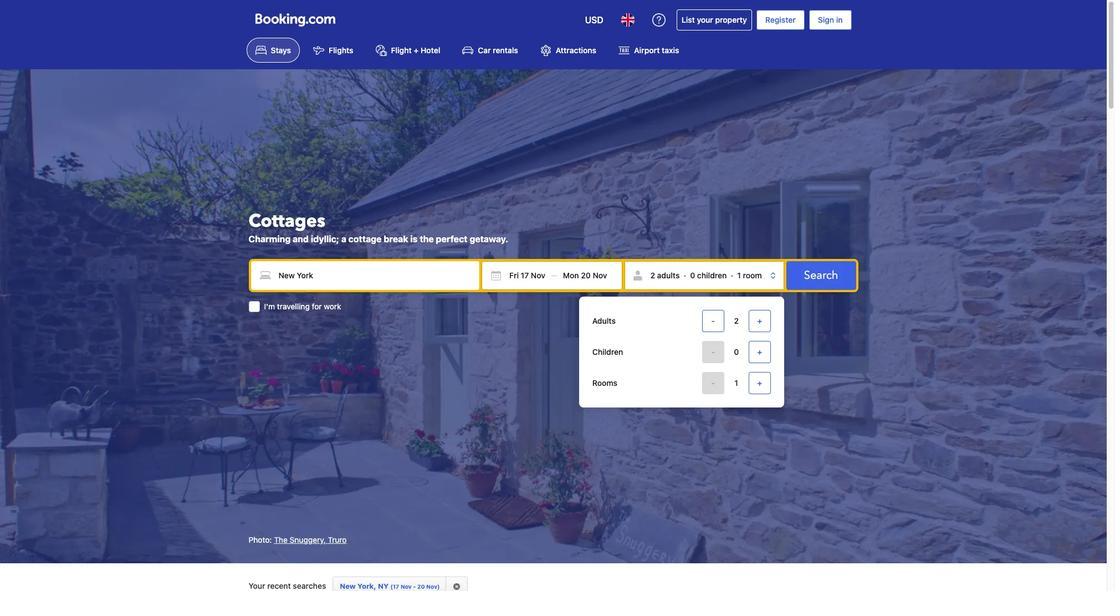 Task type: vqa. For each thing, say whether or not it's contained in the screenshot.
Frequently
no



Task type: locate. For each thing, give the bounding box(es) containing it.
1 vertical spatial 2
[[734, 316, 739, 325]]

car rentals link
[[454, 38, 527, 63]]

in
[[837, 15, 843, 24]]

new york, ny (17 nov - 20 nov)
[[340, 582, 440, 591]]

- button
[[702, 310, 725, 332], [702, 341, 725, 363], [702, 372, 725, 394]]

0 vertical spatial 0
[[691, 270, 696, 280]]

room
[[743, 270, 762, 280]]

1 vertical spatial - button
[[702, 341, 725, 363]]

nov right (17
[[401, 583, 412, 590]]

new york,&nbsp;ny
 - remove this item from your recent searches image
[[453, 583, 461, 590]]

None search field
[[249, 259, 859, 407]]

0 horizontal spatial svg image
[[491, 270, 502, 281]]

nov right mon
[[593, 270, 607, 280]]

0 vertical spatial 1
[[738, 270, 741, 280]]

truro
[[328, 535, 347, 545]]

0 horizontal spatial nov
[[401, 583, 412, 590]]

list your property
[[682, 15, 747, 24]]

snuggery,
[[290, 535, 326, 545]]

- for 1
[[712, 378, 715, 387]]

1 horizontal spatial ·
[[731, 270, 734, 280]]

stays
[[271, 46, 291, 55]]

0 vertical spatial - button
[[702, 310, 725, 332]]

adults
[[593, 316, 616, 325]]

(17
[[391, 583, 399, 590]]

1 vertical spatial 0
[[734, 347, 739, 356]]

svg image for mon
[[563, 270, 574, 281]]

svg image right the fri 17 nov
[[563, 270, 574, 281]]

mon
[[563, 270, 579, 280]]

none search field containing search
[[249, 259, 859, 407]]

cottages
[[249, 209, 325, 233]]

photo: the snuggery, truro
[[249, 535, 347, 545]]

3 + button from the top
[[749, 372, 771, 394]]

cottage
[[349, 234, 382, 244]]

0 vertical spatial + button
[[749, 310, 771, 332]]

search button
[[787, 261, 856, 290]]

svg image left fri
[[491, 270, 502, 281]]

i'm
[[264, 302, 275, 311]]

0 vertical spatial 2
[[651, 270, 655, 280]]

york, ny
[[358, 582, 389, 591]]

+ button for 2
[[749, 310, 771, 332]]

mon 20 nov
[[563, 270, 607, 280]]

+ for adults
[[758, 316, 763, 325]]

2 adults · 0 children · 1 room
[[651, 270, 762, 280]]

the snuggery, truro link
[[274, 535, 347, 545]]

· right adults
[[684, 270, 686, 280]]

1
[[738, 270, 741, 280], [735, 378, 739, 387]]

1 + button from the top
[[749, 310, 771, 332]]

svg image
[[491, 270, 502, 281], [563, 270, 574, 281]]

nov right the 17
[[531, 270, 546, 280]]

2 vertical spatial + button
[[749, 372, 771, 394]]

nov
[[531, 270, 546, 280], [593, 270, 607, 280], [401, 583, 412, 590]]

1 horizontal spatial svg image
[[563, 270, 574, 281]]

1 vertical spatial 1
[[735, 378, 739, 387]]

- for 0
[[712, 347, 715, 356]]

1 horizontal spatial nov
[[531, 270, 546, 280]]

the
[[420, 234, 434, 244]]

photo:
[[249, 535, 272, 545]]

flight
[[391, 46, 412, 55]]

2 horizontal spatial nov
[[593, 270, 607, 280]]

0 horizontal spatial 2
[[651, 270, 655, 280]]

3 - button from the top
[[702, 372, 725, 394]]

fri
[[510, 270, 519, 280]]

+ for children
[[758, 347, 763, 356]]

adults
[[657, 270, 680, 280]]

your recent searches
[[249, 581, 326, 591]]

1 svg image from the left
[[491, 270, 502, 281]]

sign
[[818, 15, 835, 24]]

the
[[274, 535, 288, 545]]

2 left adults
[[651, 270, 655, 280]]

0 horizontal spatial 0
[[691, 270, 696, 280]]

svg image for fri
[[491, 270, 502, 281]]

sign in
[[818, 15, 843, 24]]

-
[[712, 316, 715, 325], [712, 347, 715, 356], [712, 378, 715, 387], [413, 583, 416, 590]]

2 vertical spatial - button
[[702, 372, 725, 394]]

1 - button from the top
[[702, 310, 725, 332]]

work
[[324, 302, 341, 311]]

1 · from the left
[[684, 270, 686, 280]]

charming
[[249, 234, 291, 244]]

· right children
[[731, 270, 734, 280]]

rooms
[[593, 378, 618, 387]]

nov for fri 17 nov
[[531, 270, 546, 280]]

0 horizontal spatial ·
[[684, 270, 686, 280]]

1 horizontal spatial 2
[[734, 316, 739, 325]]

+ button
[[749, 310, 771, 332], [749, 341, 771, 363], [749, 372, 771, 394]]

2 - button from the top
[[702, 341, 725, 363]]

2 svg image from the left
[[563, 270, 574, 281]]

2
[[651, 270, 655, 280], [734, 316, 739, 325]]

20 inside new york, ny (17 nov - 20 nov)
[[418, 583, 425, 590]]

0
[[691, 270, 696, 280], [734, 347, 739, 356]]

booking.com online hotel reservations image
[[255, 13, 335, 27]]

2 down '2 adults · 0 children · 1 room'
[[734, 316, 739, 325]]

1 vertical spatial + button
[[749, 341, 771, 363]]

car
[[478, 46, 491, 55]]

list your property link
[[677, 9, 752, 30]]

+
[[414, 46, 419, 55], [758, 316, 763, 325], [758, 347, 763, 356], [758, 378, 763, 387]]

airport taxis
[[634, 46, 680, 55]]

·
[[684, 270, 686, 280], [731, 270, 734, 280]]

1 horizontal spatial 0
[[734, 347, 739, 356]]

flights link
[[304, 38, 362, 63]]

20
[[585, 265, 592, 271], [581, 270, 591, 280], [418, 583, 425, 590]]

- button for 2
[[702, 310, 725, 332]]

travelling
[[277, 302, 310, 311]]

- for 2
[[712, 316, 715, 325]]

2 + button from the top
[[749, 341, 771, 363]]

+ for rooms
[[758, 378, 763, 387]]



Task type: describe. For each thing, give the bounding box(es) containing it.
fri 17 nov
[[510, 270, 546, 280]]

a
[[341, 234, 347, 244]]

airport taxis link
[[610, 38, 688, 63]]

flights
[[329, 46, 354, 55]]

new
[[340, 582, 356, 591]]

searches
[[293, 581, 326, 591]]

sign in link
[[809, 10, 852, 30]]

airport
[[634, 46, 660, 55]]

cottages charming and idyllic; a cottage break is the perfect getaway.
[[249, 209, 509, 244]]

- button for 0
[[702, 341, 725, 363]]

usd
[[585, 15, 604, 25]]

Please type your destination search field
[[251, 261, 480, 290]]

- inside new york, ny (17 nov - 20 nov)
[[413, 583, 416, 590]]

hotel
[[421, 46, 440, 55]]

2 · from the left
[[731, 270, 734, 280]]

idyllic;
[[311, 234, 339, 244]]

car rentals
[[478, 46, 518, 55]]

i'm travelling for work
[[264, 302, 341, 311]]

taxis
[[662, 46, 680, 55]]

stays link
[[246, 38, 300, 63]]

list
[[682, 15, 695, 24]]

children
[[593, 347, 623, 356]]

nov)
[[427, 583, 440, 590]]

getaway.
[[470, 234, 509, 244]]

2 for 2 adults · 0 children · 1 room
[[651, 270, 655, 280]]

nov inside new york, ny (17 nov - 20 nov)
[[401, 583, 412, 590]]

17
[[521, 270, 529, 280]]

rentals
[[493, 46, 518, 55]]

is
[[411, 234, 418, 244]]

+ button for 1
[[749, 372, 771, 394]]

+ button for 0
[[749, 341, 771, 363]]

2 for 2
[[734, 316, 739, 325]]

usd button
[[579, 7, 610, 33]]

flight + hotel
[[391, 46, 440, 55]]

and
[[293, 234, 309, 244]]

children
[[698, 270, 727, 280]]

recent
[[267, 581, 291, 591]]

register link
[[757, 10, 805, 30]]

break
[[384, 234, 408, 244]]

property
[[716, 15, 747, 24]]

attractions
[[556, 46, 597, 55]]

register
[[766, 15, 796, 24]]

perfect
[[436, 234, 468, 244]]

for
[[312, 302, 322, 311]]

search
[[804, 268, 839, 283]]

your
[[697, 15, 714, 24]]

flight + hotel link
[[367, 38, 449, 63]]

- button for 1
[[702, 372, 725, 394]]

your
[[249, 581, 265, 591]]

nov for mon 20 nov
[[593, 270, 607, 280]]

attractions link
[[532, 38, 606, 63]]



